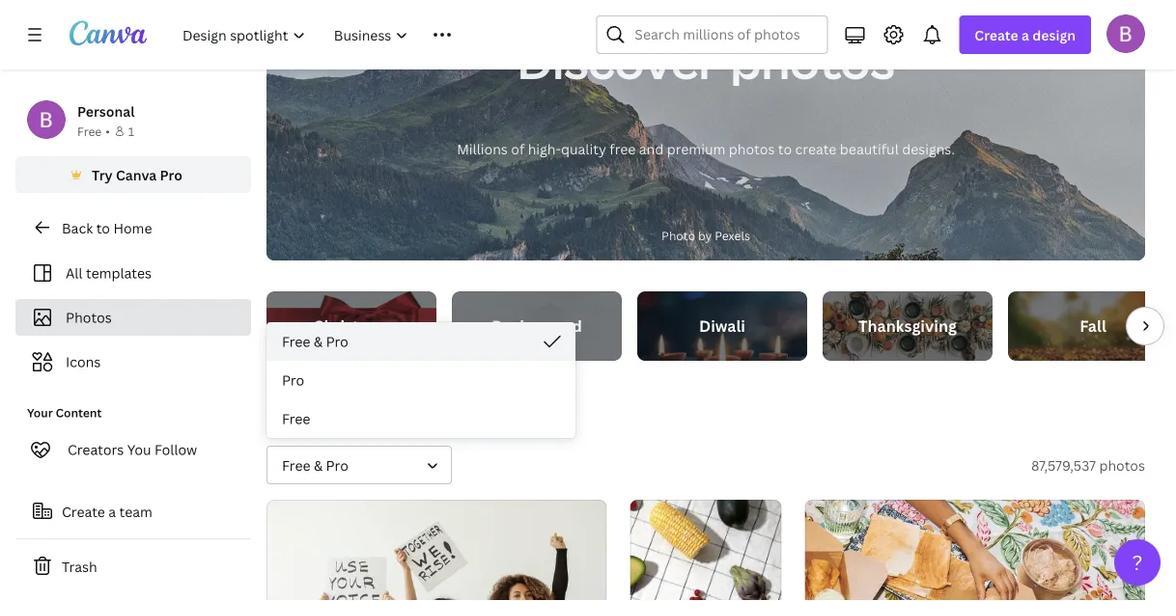 Task type: vqa. For each thing, say whether or not it's contained in the screenshot.
PRO
yes



Task type: describe. For each thing, give the bounding box(es) containing it.
diwali link
[[638, 292, 808, 361]]

you
[[127, 441, 151, 459]]

to inside "link"
[[96, 219, 110, 237]]

free & pro button
[[267, 446, 452, 485]]

& inside button
[[314, 333, 323, 351]]

? button
[[1115, 540, 1161, 586]]

premium
[[667, 140, 726, 158]]

87,579,537
[[1032, 456, 1096, 475]]

quality
[[561, 140, 606, 158]]

back
[[62, 219, 93, 237]]

millions of high-quality free and premium photos to create beautiful designs.
[[457, 140, 955, 158]]

create a design
[[975, 26, 1076, 44]]

creators you follow
[[68, 441, 197, 459]]

icons link
[[27, 344, 240, 381]]

follow
[[155, 441, 197, 459]]

list box containing free & pro
[[267, 323, 576, 439]]

pro inside option
[[326, 333, 349, 351]]

free button
[[267, 400, 576, 439]]

photo by pexels
[[662, 227, 750, 243]]

your content
[[27, 405, 102, 421]]

photo
[[662, 227, 696, 243]]

free & pro button
[[267, 323, 576, 361]]

christmas
[[313, 316, 390, 337]]

bob builder image
[[1107, 14, 1146, 53]]

of
[[511, 140, 525, 158]]

a for team
[[108, 503, 116, 521]]

canva
[[116, 166, 157, 184]]

fall link
[[1008, 292, 1177, 361]]

thanksgiving
[[859, 316, 957, 337]]

all templates
[[66, 264, 152, 283]]

diwali
[[699, 316, 746, 337]]

& inside dropdown button
[[314, 456, 323, 475]]

christmas link
[[267, 292, 437, 361]]

all
[[66, 264, 83, 283]]

by
[[698, 227, 712, 243]]

try canva pro button
[[15, 156, 251, 193]]

try
[[92, 166, 113, 184]]

all templates link
[[27, 255, 240, 292]]

thanksgiving link
[[823, 292, 993, 361]]

back to home
[[62, 219, 152, 237]]

personal
[[77, 102, 135, 120]]

create for create a team
[[62, 503, 105, 521]]



Task type: locate. For each thing, give the bounding box(es) containing it.
designs.
[[902, 140, 955, 158]]

photos down free & pro option
[[371, 392, 453, 423]]

creators you follow link
[[15, 431, 251, 469]]

home
[[113, 219, 152, 237]]

photos right premium
[[729, 140, 775, 158]]

None search field
[[596, 15, 828, 54]]

1 vertical spatial to
[[96, 219, 110, 237]]

create left design
[[975, 26, 1019, 44]]

trash link
[[15, 548, 251, 586]]

free inside free & pro button
[[282, 333, 311, 351]]

0 vertical spatial &
[[314, 333, 323, 351]]

create left 'team'
[[62, 503, 105, 521]]

free inside free & pro dropdown button
[[282, 456, 311, 475]]

team
[[119, 503, 153, 521]]

free & pro inside free & pro dropdown button
[[282, 456, 349, 475]]

create a design button
[[960, 15, 1092, 54]]

0 vertical spatial to
[[778, 140, 792, 158]]

background link
[[452, 292, 622, 361]]

photos for discover photos
[[731, 29, 895, 92]]

trending photos
[[267, 392, 453, 423]]

0 vertical spatial create
[[975, 26, 1019, 44]]

& up trending
[[314, 333, 323, 351]]

free & pro down trending
[[282, 456, 349, 475]]

free left christmas
[[282, 333, 311, 351]]

discover
[[517, 29, 721, 92]]

a left 'team'
[[108, 503, 116, 521]]

free & pro
[[282, 333, 349, 351], [282, 456, 349, 475]]

& down trending
[[314, 456, 323, 475]]

create a team button
[[15, 493, 251, 531]]

photos up create
[[731, 29, 895, 92]]

1 vertical spatial create
[[62, 503, 105, 521]]

try canva pro
[[92, 166, 182, 184]]

back to home link
[[15, 209, 251, 247]]

free
[[77, 123, 102, 139], [282, 333, 311, 351], [282, 410, 311, 428], [282, 456, 311, 475]]

your
[[27, 405, 53, 421]]

free down trending
[[282, 456, 311, 475]]

women protesting together image
[[267, 500, 607, 602]]

1 free & pro from the top
[[282, 333, 349, 351]]

content
[[56, 405, 102, 421]]

1 vertical spatial &
[[314, 456, 323, 475]]

and
[[639, 140, 664, 158]]

2 & from the top
[[314, 456, 323, 475]]

create
[[975, 26, 1019, 44], [62, 503, 105, 521]]

a inside dropdown button
[[1022, 26, 1030, 44]]

1
[[128, 123, 135, 139]]

create inside button
[[62, 503, 105, 521]]

1 horizontal spatial to
[[778, 140, 792, 158]]

create
[[796, 140, 837, 158]]

to right 'back'
[[96, 219, 110, 237]]

free
[[610, 140, 636, 158]]

high-
[[528, 140, 561, 158]]

millions
[[457, 140, 508, 158]]

pexels
[[715, 227, 750, 243]]

photos
[[66, 309, 112, 327]]

background
[[492, 316, 582, 337]]

pro inside "button"
[[160, 166, 182, 184]]

87,579,537 photos
[[1032, 456, 1146, 475]]

free & pro up trending
[[282, 333, 349, 351]]

0 horizontal spatial a
[[108, 503, 116, 521]]

design
[[1033, 26, 1076, 44]]

templates
[[86, 264, 152, 283]]

0 vertical spatial free & pro
[[282, 333, 349, 351]]

to
[[778, 140, 792, 158], [96, 219, 110, 237]]

0 vertical spatial a
[[1022, 26, 1030, 44]]

photos
[[731, 29, 895, 92], [729, 140, 775, 158], [371, 392, 453, 423], [1100, 456, 1146, 475]]

free left the '•'
[[77, 123, 102, 139]]

trending
[[267, 392, 366, 423]]

list box
[[267, 323, 576, 439]]

free •
[[77, 123, 110, 139]]

•
[[106, 123, 110, 139]]

2 free & pro from the top
[[282, 456, 349, 475]]

pro inside dropdown button
[[326, 456, 349, 475]]

1 & from the top
[[314, 333, 323, 351]]

free & pro inside free & pro button
[[282, 333, 349, 351]]

0 horizontal spatial to
[[96, 219, 110, 237]]

1 horizontal spatial create
[[975, 26, 1019, 44]]

create for create a design
[[975, 26, 1019, 44]]

fall
[[1080, 316, 1107, 337]]

create a team
[[62, 503, 153, 521]]

top level navigation element
[[170, 15, 550, 54], [170, 15, 550, 54]]

Search search field
[[635, 16, 816, 53]]

?
[[1133, 549, 1143, 577]]

a inside button
[[108, 503, 116, 521]]

&
[[314, 333, 323, 351], [314, 456, 323, 475]]

pro button
[[267, 361, 576, 400]]

a left design
[[1022, 26, 1030, 44]]

a
[[1022, 26, 1030, 44], [108, 503, 116, 521]]

icons
[[66, 353, 101, 371]]

pro
[[160, 166, 182, 184], [326, 333, 349, 351], [282, 371, 304, 390], [326, 456, 349, 475]]

a for design
[[1022, 26, 1030, 44]]

creators
[[68, 441, 124, 459]]

0 horizontal spatial create
[[62, 503, 105, 521]]

1 horizontal spatial a
[[1022, 26, 1030, 44]]

to left create
[[778, 140, 792, 158]]

photos right 87,579,537
[[1100, 456, 1146, 475]]

discover photos
[[517, 29, 895, 92]]

photos for trending photos
[[371, 392, 453, 423]]

1 vertical spatial a
[[108, 503, 116, 521]]

trash
[[62, 558, 97, 576]]

free & pro option
[[267, 323, 576, 361]]

photos for 87,579,537 photos
[[1100, 456, 1146, 475]]

create inside dropdown button
[[975, 26, 1019, 44]]

assortment of fruits and vegetables image
[[630, 500, 782, 602]]

free inside free 'button'
[[282, 410, 311, 428]]

beautiful
[[840, 140, 899, 158]]

free up free & pro dropdown button
[[282, 410, 311, 428]]

1 vertical spatial free & pro
[[282, 456, 349, 475]]



